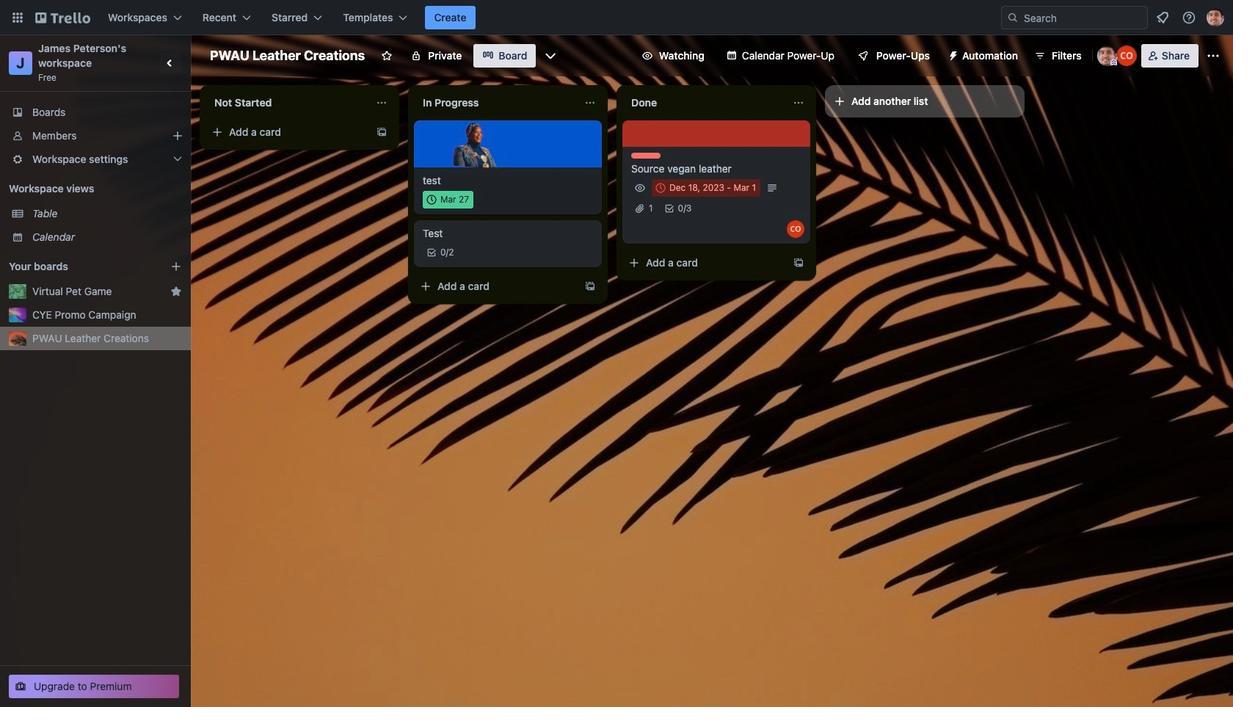 Task type: describe. For each thing, give the bounding box(es) containing it.
open information menu image
[[1183, 10, 1197, 25]]

https://media2.giphy.com/media/vhqa3tryiebmkd5qih/100w.gif?cid=ad960664tuux3ictzc2l4kkstlpkpgfee3kg7e05hcw8694d&ep=v1_stickers_search&rid=100w.gif&ct=s image
[[452, 119, 502, 169]]

1 vertical spatial james peterson (jamespeterson93) image
[[1098, 46, 1118, 66]]

customize views image
[[544, 48, 559, 63]]

sm image
[[942, 44, 963, 65]]

Search field
[[1019, 7, 1148, 28]]

0 horizontal spatial create from template… image
[[376, 126, 388, 138]]

create from template… image
[[585, 281, 596, 292]]

add board image
[[170, 261, 182, 273]]



Task type: vqa. For each thing, say whether or not it's contained in the screenshot.
top Business Icon
no



Task type: locate. For each thing, give the bounding box(es) containing it.
this member is an admin of this board. image
[[1111, 59, 1118, 66]]

starred icon image
[[170, 286, 182, 297]]

christina overa (christinaovera) image
[[1117, 46, 1138, 66]]

james peterson (jamespeterson93) image down search field on the right top
[[1098, 46, 1118, 66]]

Board name text field
[[203, 44, 373, 68]]

None text field
[[206, 91, 370, 115], [623, 91, 787, 115], [206, 91, 370, 115], [623, 91, 787, 115]]

1 horizontal spatial james peterson (jamespeterson93) image
[[1208, 9, 1225, 26]]

search image
[[1008, 12, 1019, 24]]

0 vertical spatial create from template… image
[[376, 126, 388, 138]]

1 horizontal spatial create from template… image
[[793, 257, 805, 269]]

1 vertical spatial create from template… image
[[793, 257, 805, 269]]

create from template… image
[[376, 126, 388, 138], [793, 257, 805, 269]]

star or unstar board image
[[381, 50, 393, 62]]

back to home image
[[35, 6, 90, 29]]

james peterson (jamespeterson93) image
[[1208, 9, 1225, 26], [1098, 46, 1118, 66]]

color: bold red, title: "sourcing" element
[[632, 153, 661, 159]]

primary element
[[0, 0, 1234, 35]]

your boards with 3 items element
[[9, 258, 148, 275]]

christina overa (christinaovera) image
[[787, 220, 805, 238]]

0 vertical spatial james peterson (jamespeterson93) image
[[1208, 9, 1225, 26]]

show menu image
[[1207, 48, 1221, 63]]

None checkbox
[[652, 179, 761, 197], [423, 191, 474, 209], [652, 179, 761, 197], [423, 191, 474, 209]]

0 notifications image
[[1155, 9, 1172, 26]]

james peterson (jamespeterson93) image right open information menu icon
[[1208, 9, 1225, 26]]

None text field
[[414, 91, 579, 115]]

workspace navigation collapse icon image
[[160, 53, 181, 73]]

0 horizontal spatial james peterson (jamespeterson93) image
[[1098, 46, 1118, 66]]



